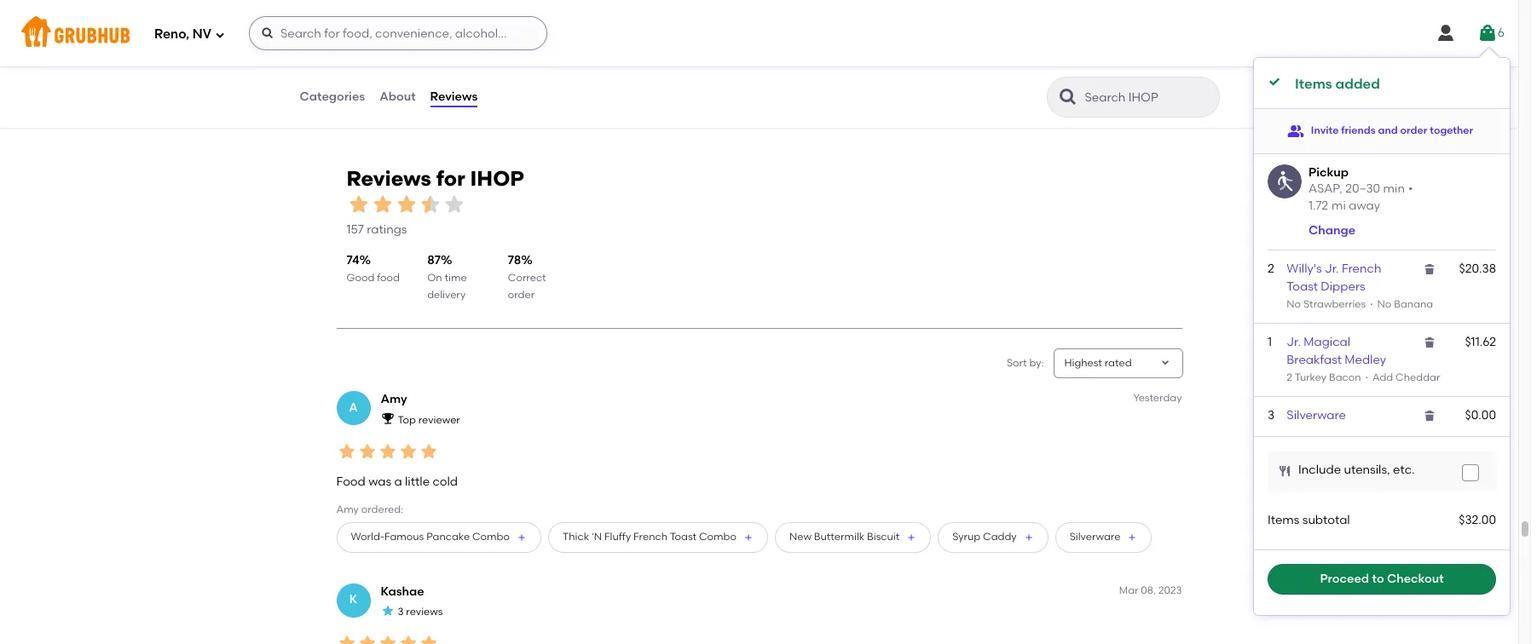 Task type: locate. For each thing, give the bounding box(es) containing it.
1 horizontal spatial no
[[1377, 298, 1392, 310]]

1 horizontal spatial amy
[[381, 392, 407, 407]]

mar
[[1119, 584, 1138, 596]]

0 vertical spatial order
[[1400, 124, 1427, 136]]

items for items added
[[1295, 76, 1332, 92]]

2 20–30 min 2.65 mi from the left
[[933, 58, 984, 85]]

5 plus icon image from the left
[[1127, 532, 1138, 543]]

2 no from the left
[[1377, 298, 1392, 310]]

ratings right 157
[[367, 223, 407, 237]]

20–30 min 1.73 mi
[[324, 58, 375, 85]]

svg image up cheddar
[[1423, 336, 1437, 350]]

1 vertical spatial reviews
[[347, 166, 431, 191]]

0 vertical spatial 3
[[1268, 409, 1275, 423]]

on
[[427, 272, 442, 284]]

items added tooltip
[[1254, 48, 1510, 615]]

1 vertical spatial 3
[[398, 606, 404, 618]]

willy's jr. french toast dippers
[[1287, 262, 1381, 294]]

food
[[377, 272, 400, 284]]

french right fluffy
[[633, 531, 667, 543]]

svg image left 'subscription pass' 'icon'
[[261, 26, 275, 40]]

order right and
[[1400, 124, 1427, 136]]

world-famous pancake combo
[[351, 531, 510, 543]]

plus icon image inside thick 'n fluffy french toast combo button
[[743, 532, 754, 543]]

amy up trophy icon
[[381, 392, 407, 407]]

1 vertical spatial jr.
[[1287, 335, 1301, 350]]

0 vertical spatial 2
[[1268, 262, 1274, 277]]

2 left turkey
[[1287, 372, 1292, 384]]

reviews
[[430, 89, 478, 104], [347, 166, 431, 191]]

3 left silverware link
[[1268, 409, 1275, 423]]

plus icon image inside the silverware button
[[1127, 532, 1138, 543]]

1 combo from the left
[[472, 531, 510, 543]]

2
[[1268, 262, 1274, 277], [1287, 372, 1292, 384]]

plus icon image up mar
[[1127, 532, 1138, 543]]

3 reviews
[[398, 606, 443, 618]]

1 horizontal spatial 2.65
[[933, 73, 953, 85]]

0 horizontal spatial 20–30 min 2.65 mi
[[628, 58, 679, 85]]

plus icon image inside syrup caddy button
[[1024, 532, 1034, 543]]

willy's
[[1287, 262, 1322, 277]]

reviews for reviews for ihop
[[347, 166, 431, 191]]

2 turkey bacon ∙ add cheddar
[[1287, 372, 1440, 384]]

1 horizontal spatial order
[[1400, 124, 1427, 136]]

correct
[[508, 272, 546, 284]]

1.72
[[1309, 199, 1328, 213]]

•
[[1408, 182, 1413, 196]]

magical
[[1304, 335, 1350, 350]]

1 horizontal spatial 2
[[1287, 372, 1292, 384]]

1 horizontal spatial 20–30 min 2.65 mi
[[933, 58, 984, 85]]

1 horizontal spatial 3
[[1268, 409, 1275, 423]]

items left added
[[1295, 76, 1332, 92]]

20–30 inside 20–30 min 1.73 mi
[[324, 58, 354, 70]]

medley
[[1345, 353, 1386, 367]]

0 horizontal spatial 2
[[1268, 262, 1274, 277]]

cheddar
[[1396, 372, 1440, 384]]

silverware up mar
[[1070, 531, 1120, 543]]

0 horizontal spatial toast
[[670, 531, 697, 543]]

$0.00
[[1465, 409, 1496, 423]]

1 horizontal spatial ratings
[[1154, 76, 1195, 91]]

0 horizontal spatial french
[[633, 531, 667, 543]]

1 horizontal spatial combo
[[699, 531, 736, 543]]

1 vertical spatial ihop
[[470, 166, 524, 191]]

combo left new
[[699, 531, 736, 543]]

thick 'n fluffy french toast combo button
[[548, 522, 768, 553]]

reviews up 157 ratings
[[347, 166, 431, 191]]

svg image
[[261, 26, 275, 40], [1423, 263, 1437, 277], [1423, 336, 1437, 350], [1423, 409, 1437, 423]]

0 horizontal spatial 3
[[398, 606, 404, 618]]

0 vertical spatial reviews
[[430, 89, 478, 104]]

4 plus icon image from the left
[[1024, 532, 1034, 543]]

3 down kashae
[[398, 606, 404, 618]]

categories
[[300, 89, 365, 104]]

willy's jr. french toast dippers link
[[1287, 262, 1381, 294]]

together
[[1430, 124, 1473, 136]]

plus icon image left thick
[[517, 532, 527, 543]]

no left banana
[[1377, 298, 1392, 310]]

0 horizontal spatial jr.
[[1287, 335, 1301, 350]]

silverware down turkey
[[1287, 409, 1346, 423]]

0 horizontal spatial order
[[508, 289, 535, 301]]

0 horizontal spatial silverware
[[1070, 531, 1120, 543]]

1 horizontal spatial jr.
[[1325, 262, 1339, 277]]

$11.62
[[1465, 335, 1496, 350]]

0 vertical spatial ∙
[[1368, 298, 1375, 310]]

top reviewer
[[398, 414, 460, 426]]

svg image
[[1435, 23, 1456, 43], [1477, 23, 1498, 43], [215, 29, 225, 40], [1268, 75, 1281, 89], [1278, 464, 1292, 478]]

1 vertical spatial toast
[[670, 531, 697, 543]]

reviews right about
[[430, 89, 478, 104]]

ihop right the for
[[470, 166, 524, 191]]

food was a little cold
[[336, 475, 458, 489]]

1 vertical spatial items
[[1268, 513, 1300, 527]]

added
[[1335, 76, 1380, 92]]

jr. up the dippers
[[1325, 262, 1339, 277]]

0 vertical spatial ihop
[[324, 14, 359, 30]]

20–30
[[324, 58, 354, 70], [628, 58, 658, 70], [933, 58, 963, 70], [1345, 182, 1380, 196]]

0 horizontal spatial no
[[1287, 298, 1301, 310]]

plus icon image
[[517, 532, 527, 543], [743, 532, 754, 543], [906, 532, 917, 543], [1024, 532, 1034, 543], [1127, 532, 1138, 543]]

2 for 2 turkey bacon ∙ add cheddar
[[1287, 372, 1292, 384]]

plus icon image left new
[[743, 532, 754, 543]]

2 plus icon image from the left
[[743, 532, 754, 543]]

svg image inside main navigation navigation
[[261, 26, 275, 40]]

2.65
[[628, 73, 648, 85], [933, 73, 953, 85]]

plus icon image for silverware
[[1127, 532, 1138, 543]]

combo right pancake
[[472, 531, 510, 543]]

0 horizontal spatial combo
[[472, 531, 510, 543]]

silverware link
[[1287, 409, 1346, 423]]

items
[[1295, 76, 1332, 92], [1268, 513, 1300, 527]]

a
[[394, 475, 402, 489]]

'n
[[592, 531, 602, 543]]

silverware button
[[1055, 522, 1152, 553]]

svg image down cheddar
[[1423, 409, 1437, 423]]

0 vertical spatial amy
[[381, 392, 407, 407]]

silverware
[[1287, 409, 1346, 423], [1070, 531, 1120, 543]]

reviews inside button
[[430, 89, 478, 104]]

items left subtotal
[[1268, 513, 1300, 527]]

1 20–30 min 2.65 mi from the left
[[628, 58, 679, 85]]

1 vertical spatial silverware
[[1070, 531, 1120, 543]]

ihop inside 'link'
[[324, 14, 359, 30]]

etc.
[[1393, 463, 1415, 478]]

1 horizontal spatial silverware
[[1287, 409, 1346, 423]]

amy down food
[[336, 504, 359, 516]]

0 horizontal spatial ratings
[[367, 223, 407, 237]]

pickup asap, 20–30 min • 1.72 mi away
[[1309, 165, 1413, 213]]

svg image up banana
[[1423, 263, 1437, 277]]

ihop up 'subscription pass' 'icon'
[[324, 14, 359, 30]]

categories button
[[299, 66, 366, 128]]

invite friends and order together button
[[1287, 116, 1473, 146]]

french up the dippers
[[1342, 262, 1381, 277]]

no down willy's
[[1287, 298, 1301, 310]]

no strawberries ∙ no banana
[[1287, 298, 1433, 310]]

157
[[347, 223, 364, 237]]

search icon image
[[1058, 87, 1078, 107]]

star icon image
[[517, 57, 531, 71], [531, 57, 545, 71], [545, 57, 558, 71], [558, 57, 572, 71], [558, 57, 572, 71], [572, 57, 586, 71], [822, 57, 836, 71], [836, 57, 849, 71], [849, 57, 863, 71], [863, 57, 876, 71], [876, 57, 890, 71], [876, 57, 890, 71], [1127, 57, 1140, 71], [1140, 57, 1154, 71], [1154, 57, 1167, 71], [1167, 57, 1181, 71], [1167, 57, 1181, 71], [1181, 57, 1195, 71], [347, 193, 370, 216], [370, 193, 394, 216], [394, 193, 418, 216], [418, 193, 442, 216], [418, 193, 442, 216], [442, 193, 466, 216], [336, 441, 357, 462], [357, 441, 377, 462], [377, 441, 398, 462], [398, 441, 418, 462], [418, 441, 439, 462], [381, 604, 394, 618], [336, 633, 357, 644], [357, 633, 377, 644], [377, 633, 398, 644], [398, 633, 418, 644], [418, 633, 439, 644]]

items added
[[1295, 76, 1380, 92]]

1 horizontal spatial french
[[1342, 262, 1381, 277]]

jr. right 1
[[1287, 335, 1301, 350]]

proceed to checkout button
[[1268, 564, 1496, 595]]

1 vertical spatial order
[[508, 289, 535, 301]]

0 vertical spatial silverware
[[1287, 409, 1346, 423]]

0 horizontal spatial ihop
[[324, 14, 359, 30]]

plus icon image right caddy
[[1024, 532, 1034, 543]]

highest
[[1064, 357, 1102, 369]]

∙ left add
[[1363, 372, 1370, 384]]

∙ right strawberries
[[1368, 298, 1375, 310]]

1 plus icon image from the left
[[517, 532, 527, 543]]

1 vertical spatial french
[[633, 531, 667, 543]]

1 vertical spatial 2
[[1287, 372, 1292, 384]]

amy ordered:
[[336, 504, 403, 516]]

1 vertical spatial ratings
[[367, 223, 407, 237]]

ihop
[[324, 14, 359, 30], [470, 166, 524, 191]]

plus icon image inside world-famous pancake combo button
[[517, 532, 527, 543]]

combo inside world-famous pancake combo button
[[472, 531, 510, 543]]

svg image for jr. magical breakfast medley
[[1423, 336, 1437, 350]]

combo inside thick 'n fluffy french toast combo button
[[699, 531, 736, 543]]

amy for amy ordered:
[[336, 504, 359, 516]]

cold
[[433, 475, 458, 489]]

0 horizontal spatial 2.65
[[628, 73, 648, 85]]

1 no from the left
[[1287, 298, 1301, 310]]

$32.00
[[1459, 513, 1496, 527]]

2 left willy's
[[1268, 262, 1274, 277]]

0 horizontal spatial amy
[[336, 504, 359, 516]]

buttermilk
[[814, 531, 865, 543]]

utensils,
[[1344, 463, 1390, 478]]

Sort by: field
[[1064, 356, 1132, 371]]

Search IHOP search field
[[1083, 90, 1214, 106]]

157 ratings
[[347, 223, 407, 237]]

plus icon image inside 'new buttermilk biscuit' button
[[906, 532, 917, 543]]

svg image for willy's jr. french toast dippers
[[1423, 263, 1437, 277]]

french inside button
[[633, 531, 667, 543]]

toast down willy's
[[1287, 279, 1318, 294]]

order down the correct
[[508, 289, 535, 301]]

0 vertical spatial french
[[1342, 262, 1381, 277]]

20–30 min 2.65 mi
[[628, 58, 679, 85], [933, 58, 984, 85]]

a
[[349, 401, 358, 415]]

k
[[349, 593, 357, 607]]

sort
[[1007, 357, 1027, 369]]

svg image inside "6" button
[[1477, 23, 1498, 43]]

0 vertical spatial ratings
[[1154, 76, 1195, 91]]

1 vertical spatial amy
[[336, 504, 359, 516]]

jr.
[[1325, 262, 1339, 277], [1287, 335, 1301, 350]]

mi
[[344, 73, 356, 85], [652, 73, 664, 85], [956, 73, 969, 85], [1332, 199, 1346, 213]]

invite friends and order together
[[1311, 124, 1473, 136]]

3 plus icon image from the left
[[906, 532, 917, 543]]

ratings right 59
[[1154, 76, 1195, 91]]

dippers
[[1321, 279, 1365, 294]]

yesterday
[[1133, 392, 1182, 404]]

plus icon image right biscuit
[[906, 532, 917, 543]]

3 inside items added tooltip
[[1268, 409, 1275, 423]]

jr. magical breakfast medley
[[1287, 335, 1386, 367]]

amy for amy
[[381, 392, 407, 407]]

0 vertical spatial toast
[[1287, 279, 1318, 294]]

toast right fluffy
[[670, 531, 697, 543]]

2 combo from the left
[[699, 531, 736, 543]]

new buttermilk biscuit
[[789, 531, 900, 543]]

0 vertical spatial items
[[1295, 76, 1332, 92]]

thick 'n fluffy french toast combo
[[563, 531, 736, 543]]

svg image for 6
[[1477, 23, 1498, 43]]

for
[[436, 166, 465, 191]]

min inside 'pickup asap, 20–30 min • 1.72 mi away'
[[1383, 182, 1405, 196]]

0 vertical spatial jr.
[[1325, 262, 1339, 277]]

1 horizontal spatial toast
[[1287, 279, 1318, 294]]



Task type: describe. For each thing, give the bounding box(es) containing it.
reviewer
[[418, 414, 460, 426]]

highest rated
[[1064, 357, 1132, 369]]

biscuit
[[867, 531, 900, 543]]

little
[[405, 475, 430, 489]]

jr. magical breakfast medley link
[[1287, 335, 1386, 367]]

subtotal
[[1302, 513, 1350, 527]]

74
[[347, 254, 359, 268]]

pickup
[[1309, 165, 1349, 179]]

pancake
[[426, 531, 470, 543]]

1 2.65 from the left
[[628, 73, 648, 85]]

mi inside 'pickup asap, 20–30 min • 1.72 mi away'
[[1332, 199, 1346, 213]]

reno, nv
[[154, 26, 211, 41]]

people icon image
[[1287, 122, 1304, 139]]

and
[[1378, 124, 1398, 136]]

$20.38
[[1459, 262, 1496, 277]]

good
[[347, 272, 374, 284]]

subscription pass image
[[324, 36, 341, 50]]

friends
[[1341, 124, 1376, 136]]

ihop link
[[324, 13, 586, 32]]

reviews for reviews
[[430, 89, 478, 104]]

checkout
[[1387, 572, 1444, 586]]

20–30 inside 'pickup asap, 20–30 min • 1.72 mi away'
[[1345, 182, 1380, 196]]

trophy icon image
[[381, 412, 394, 426]]

jr. inside jr. magical breakfast medley
[[1287, 335, 1301, 350]]

fluffy
[[604, 531, 631, 543]]

change button
[[1309, 223, 1356, 240]]

caddy
[[983, 531, 1017, 543]]

world-famous pancake combo button
[[336, 522, 541, 553]]

new buttermilk biscuit button
[[775, 522, 931, 553]]

main navigation navigation
[[0, 0, 1518, 66]]

plus icon image for syrup caddy
[[1024, 532, 1034, 543]]

bacon
[[1329, 372, 1361, 384]]

strawberries
[[1303, 298, 1366, 310]]

syrup caddy button
[[938, 522, 1048, 553]]

french inside willy's jr. french toast dippers
[[1342, 262, 1381, 277]]

american
[[348, 36, 396, 48]]

mi inside 20–30 min 1.73 mi
[[344, 73, 356, 85]]

6 button
[[1477, 18, 1505, 49]]

mar 08, 2023
[[1119, 584, 1182, 596]]

6
[[1498, 25, 1505, 40]]

away
[[1349, 199, 1380, 213]]

caret down icon image
[[1158, 357, 1172, 370]]

jr. inside willy's jr. french toast dippers
[[1325, 262, 1339, 277]]

delivery
[[427, 289, 466, 301]]

famous
[[384, 531, 424, 543]]

syrup
[[952, 531, 980, 543]]

add
[[1372, 372, 1393, 384]]

plus icon image for thick 'n fluffy french toast combo
[[743, 532, 754, 543]]

1.73
[[324, 73, 341, 85]]

reviews for ihop
[[347, 166, 524, 191]]

74 good food
[[347, 254, 400, 284]]

min inside 20–30 min 1.73 mi
[[356, 58, 375, 70]]

pickup icon image
[[1268, 164, 1302, 198]]

1 horizontal spatial ihop
[[470, 166, 524, 191]]

order inside 'invite friends and order together' button
[[1400, 124, 1427, 136]]

toast inside button
[[670, 531, 697, 543]]

78 correct order
[[508, 254, 546, 301]]

change
[[1309, 223, 1356, 238]]

2 for 2
[[1268, 262, 1274, 277]]

ratings for 59 ratings
[[1154, 76, 1195, 91]]

svg image for include utensils, etc.
[[1278, 464, 1292, 478]]

reno,
[[154, 26, 189, 41]]

Search for food, convenience, alcohol... search field
[[249, 16, 547, 50]]

include
[[1298, 463, 1341, 478]]

3 for 3 reviews
[[398, 606, 404, 618]]

plus icon image for world-famous pancake combo
[[517, 532, 527, 543]]

3 for 3
[[1268, 409, 1275, 423]]

1 vertical spatial ∙
[[1363, 372, 1370, 384]]

08,
[[1141, 584, 1156, 596]]

kashae
[[381, 584, 424, 599]]

food
[[336, 475, 366, 489]]

ratings for 157 ratings
[[367, 223, 407, 237]]

59 ratings
[[1138, 76, 1195, 91]]

silverware inside items added tooltip
[[1287, 409, 1346, 423]]

items subtotal
[[1268, 513, 1350, 527]]

about
[[380, 89, 416, 104]]

sort by:
[[1007, 357, 1044, 369]]

59
[[1138, 76, 1152, 91]]

87
[[427, 254, 441, 268]]

87 on time delivery
[[427, 254, 467, 301]]

breakfast
[[1287, 353, 1342, 367]]

syrup caddy
[[952, 531, 1017, 543]]

include utensils, etc.
[[1298, 463, 1415, 478]]

proceed
[[1320, 572, 1369, 586]]

banana
[[1394, 298, 1433, 310]]

2 2.65 from the left
[[933, 73, 953, 85]]

thick
[[563, 531, 589, 543]]

proceed to checkout
[[1320, 572, 1444, 586]]

by:
[[1029, 357, 1044, 369]]

plus icon image for new buttermilk biscuit
[[906, 532, 917, 543]]

asap,
[[1309, 182, 1343, 196]]

turkey
[[1295, 372, 1327, 384]]

ordered:
[[361, 504, 403, 516]]

svg image for silverware
[[1423, 409, 1437, 423]]

items for items subtotal
[[1268, 513, 1300, 527]]

toast inside willy's jr. french toast dippers
[[1287, 279, 1318, 294]]

order inside 78 correct order
[[508, 289, 535, 301]]

time
[[445, 272, 467, 284]]

reviews button
[[429, 66, 478, 128]]

2023
[[1158, 584, 1182, 596]]

silverware inside button
[[1070, 531, 1120, 543]]

about button
[[379, 66, 417, 128]]

new
[[789, 531, 812, 543]]

1
[[1268, 335, 1272, 350]]

to
[[1372, 572, 1384, 586]]

svg image for items added
[[1268, 75, 1281, 89]]



Task type: vqa. For each thing, say whether or not it's contained in the screenshot.
Proceed
yes



